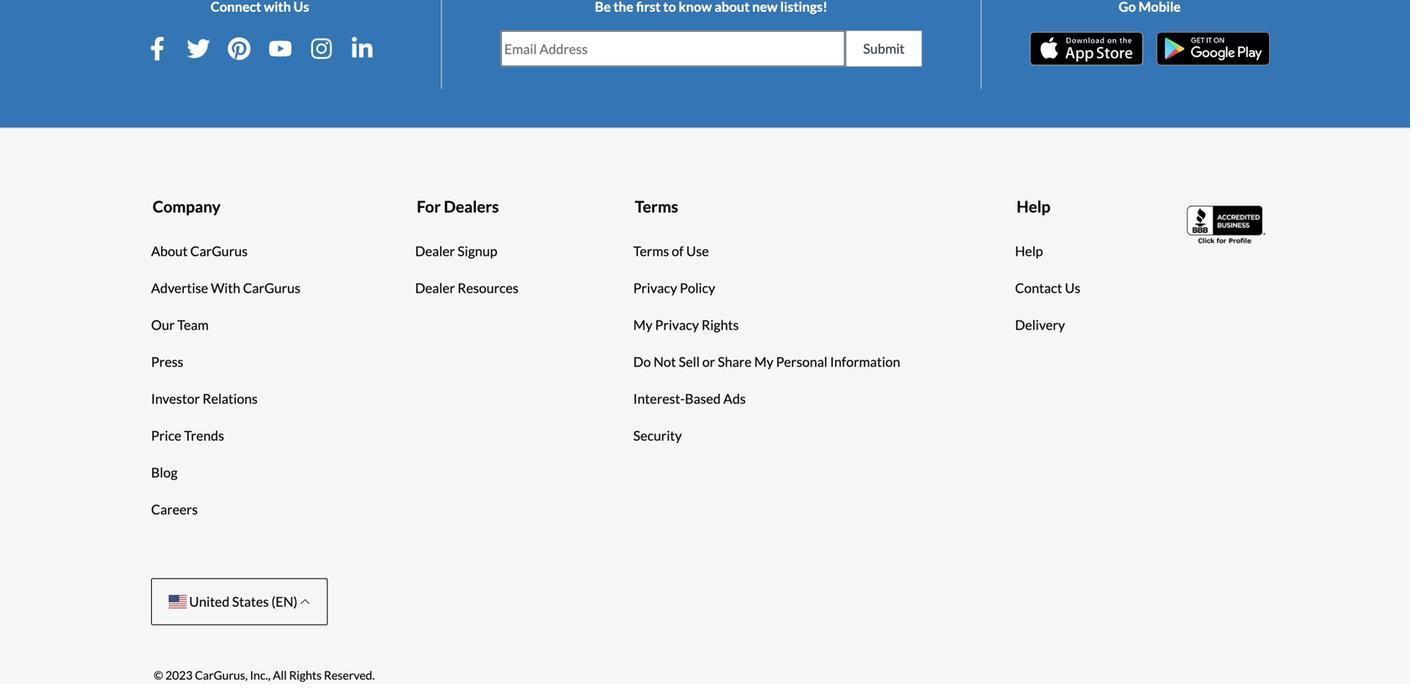 Task type: describe. For each thing, give the bounding box(es) containing it.
us image
[[169, 596, 187, 609]]

privacy policy
[[634, 280, 716, 297]]

resources
[[458, 280, 519, 297]]

rights inside 'link'
[[702, 317, 739, 333]]

with
[[211, 280, 240, 297]]

dealer resources
[[415, 280, 519, 297]]

interest-based ads link
[[634, 389, 746, 409]]

our team
[[151, 317, 209, 333]]

do not sell or share my personal information
[[634, 354, 901, 370]]

0 vertical spatial help
[[1017, 197, 1051, 216]]

0 vertical spatial cargurus
[[190, 243, 248, 260]]

advertise
[[151, 280, 208, 297]]

dealer signup
[[415, 243, 498, 260]]

personal
[[776, 354, 828, 370]]

blog link
[[151, 463, 178, 483]]

download on the app store image
[[1030, 32, 1143, 66]]

my privacy rights
[[634, 317, 739, 333]]

price trends link
[[151, 426, 224, 446]]

share
[[718, 354, 752, 370]]

pinterest image
[[228, 37, 251, 61]]

us
[[1065, 280, 1081, 297]]

terms of use link
[[634, 242, 709, 262]]

my privacy rights link
[[634, 315, 739, 336]]

blog
[[151, 465, 178, 481]]

0 horizontal spatial rights
[[289, 669, 322, 683]]

(en)
[[272, 594, 298, 611]]

linkedin image
[[351, 37, 374, 61]]

do not sell or share my personal information link
[[634, 352, 901, 373]]

terms for terms of use
[[634, 243, 669, 260]]

youtube image
[[269, 37, 292, 61]]

not
[[654, 354, 676, 370]]

dealer for dealer signup
[[415, 243, 455, 260]]

privacy inside 'link'
[[655, 317, 699, 333]]

terms of use
[[634, 243, 709, 260]]

press link
[[151, 352, 183, 373]]

based
[[685, 391, 721, 407]]

facebook image
[[146, 37, 169, 61]]

Email Address email field
[[501, 31, 845, 66]]

all
[[273, 669, 287, 683]]

submit button
[[846, 30, 923, 67]]

our
[[151, 317, 175, 333]]

dealer for dealer resources
[[415, 280, 455, 297]]

about
[[151, 243, 188, 260]]

contact
[[1015, 280, 1063, 297]]



Task type: vqa. For each thing, say whether or not it's contained in the screenshot.
PINTEREST image on the top
yes



Task type: locate. For each thing, give the bounding box(es) containing it.
0 vertical spatial terms
[[635, 197, 678, 216]]

my right share
[[754, 354, 774, 370]]

policy
[[680, 280, 716, 297]]

0 vertical spatial rights
[[702, 317, 739, 333]]

terms up terms of use
[[635, 197, 678, 216]]

1 horizontal spatial rights
[[702, 317, 739, 333]]

sell
[[679, 354, 700, 370]]

dealer inside dealer resources link
[[415, 280, 455, 297]]

cargurus right with
[[243, 280, 301, 297]]

cargurus,
[[195, 669, 248, 683]]

© 2023 cargurus, inc., all rights reserved.
[[154, 669, 375, 683]]

interest-based ads
[[634, 391, 746, 407]]

our team link
[[151, 315, 209, 336]]

inc.,
[[250, 669, 271, 683]]

cargurus
[[190, 243, 248, 260], [243, 280, 301, 297]]

security link
[[634, 426, 682, 446]]

careers
[[151, 502, 198, 518]]

instagram image
[[310, 37, 333, 61]]

cargurus up with
[[190, 243, 248, 260]]

united states (en)
[[187, 594, 300, 611]]

help up contact
[[1015, 243, 1043, 260]]

dealer
[[415, 243, 455, 260], [415, 280, 455, 297]]

1 vertical spatial help
[[1015, 243, 1043, 260]]

price
[[151, 428, 182, 444]]

rights right all in the bottom of the page
[[289, 669, 322, 683]]

about cargurus
[[151, 243, 248, 260]]

about cargurus link
[[151, 242, 248, 262]]

contact us link
[[1015, 278, 1081, 299]]

1 vertical spatial dealer
[[415, 280, 455, 297]]

0 vertical spatial my
[[634, 317, 653, 333]]

1 vertical spatial cargurus
[[243, 280, 301, 297]]

privacy
[[634, 280, 677, 297], [655, 317, 699, 333]]

1 horizontal spatial my
[[754, 354, 774, 370]]

team
[[177, 317, 209, 333]]

get it on google play image
[[1157, 32, 1270, 66]]

1 vertical spatial rights
[[289, 669, 322, 683]]

twitter image
[[187, 37, 210, 61]]

do
[[634, 354, 651, 370]]

united states (en) button
[[151, 579, 328, 626]]

price trends
[[151, 428, 224, 444]]

0 horizontal spatial my
[[634, 317, 653, 333]]

rights up or
[[702, 317, 739, 333]]

dealers
[[444, 197, 499, 216]]

of
[[672, 243, 684, 260]]

1 vertical spatial my
[[754, 354, 774, 370]]

for dealers
[[417, 197, 499, 216]]

terms for terms
[[635, 197, 678, 216]]

privacy down terms of use 'link'
[[634, 280, 677, 297]]

delivery link
[[1015, 315, 1065, 336]]

my up do
[[634, 317, 653, 333]]

careers link
[[151, 500, 198, 520]]

help up help link
[[1017, 197, 1051, 216]]

click for the bbb business review of this auto listing service in cambridge ma image
[[1187, 204, 1268, 246]]

press
[[151, 354, 183, 370]]

terms inside 'link'
[[634, 243, 669, 260]]

my
[[634, 317, 653, 333], [754, 354, 774, 370]]

help
[[1017, 197, 1051, 216], [1015, 243, 1043, 260]]

dealer inside dealer signup link
[[415, 243, 455, 260]]

ads
[[724, 391, 746, 407]]

dealer down dealer signup link
[[415, 280, 455, 297]]

contact us
[[1015, 280, 1081, 297]]

help link
[[1015, 242, 1043, 262]]

0 vertical spatial dealer
[[415, 243, 455, 260]]

states
[[232, 594, 269, 611]]

©
[[154, 669, 163, 683]]

united
[[189, 594, 230, 611]]

privacy policy link
[[634, 278, 716, 299]]

advertise with cargurus
[[151, 280, 301, 297]]

for
[[417, 197, 441, 216]]

reserved.
[[324, 669, 375, 683]]

or
[[703, 354, 715, 370]]

interest-
[[634, 391, 685, 407]]

security
[[634, 428, 682, 444]]

terms left of
[[634, 243, 669, 260]]

advertise with cargurus link
[[151, 278, 301, 299]]

relations
[[203, 391, 258, 407]]

signup
[[458, 243, 498, 260]]

investor relations link
[[151, 389, 258, 409]]

dealer signup link
[[415, 242, 498, 262]]

2 dealer from the top
[[415, 280, 455, 297]]

use
[[687, 243, 709, 260]]

dealer left the signup
[[415, 243, 455, 260]]

submit
[[863, 40, 905, 57]]

1 dealer from the top
[[415, 243, 455, 260]]

company
[[153, 197, 221, 216]]

rights
[[702, 317, 739, 333], [289, 669, 322, 683]]

2023
[[165, 669, 193, 683]]

1 vertical spatial terms
[[634, 243, 669, 260]]

investor relations
[[151, 391, 258, 407]]

investor
[[151, 391, 200, 407]]

privacy down privacy policy link
[[655, 317, 699, 333]]

delivery
[[1015, 317, 1065, 333]]

trends
[[184, 428, 224, 444]]

information
[[830, 354, 901, 370]]

my inside 'link'
[[634, 317, 653, 333]]

1 vertical spatial privacy
[[655, 317, 699, 333]]

0 vertical spatial privacy
[[634, 280, 677, 297]]

dealer resources link
[[415, 278, 519, 299]]

terms
[[635, 197, 678, 216], [634, 243, 669, 260]]



